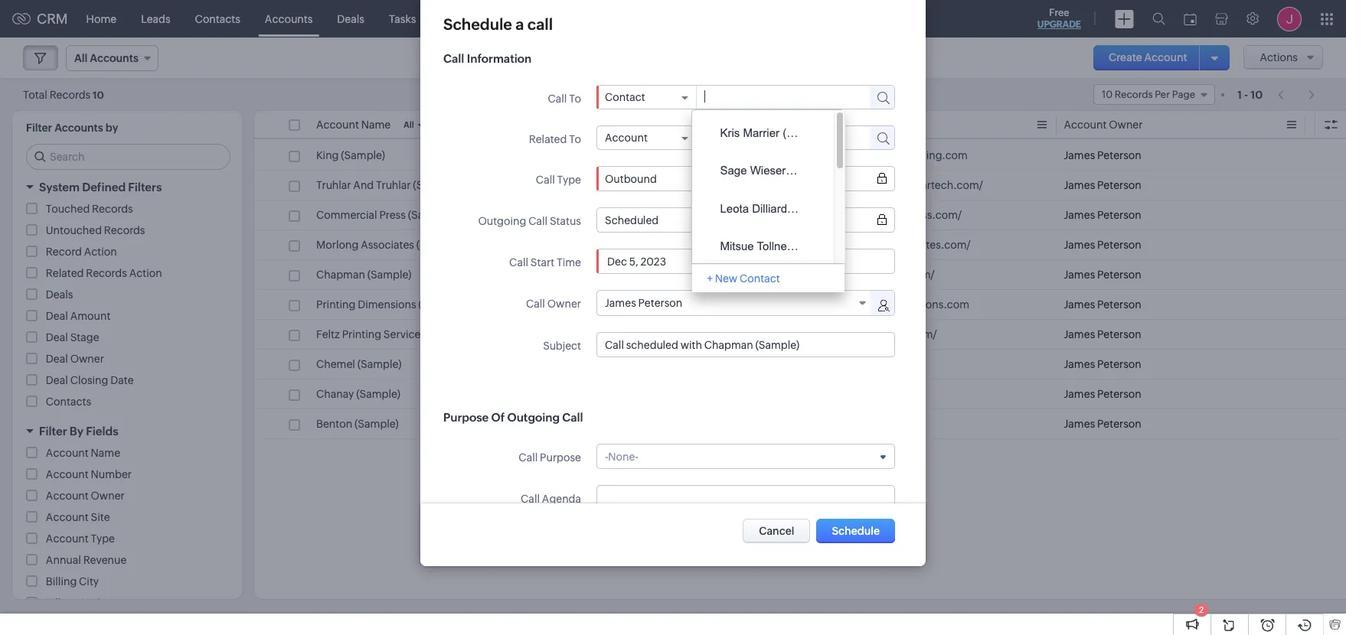 Task type: vqa. For each thing, say whether or not it's contained in the screenshot.
fourth 5555 from the top
yes



Task type: describe. For each thing, give the bounding box(es) containing it.
1 vertical spatial accounts
[[55, 122, 103, 134]]

(sample) right press
[[408, 209, 452, 221]]

5555 for http://morlongassociates.com/
[[610, 239, 635, 251]]

accounts link
[[253, 0, 325, 37]]

call for agenda
[[521, 493, 540, 505]]

hh:mm a text field
[[730, 255, 788, 268]]

schedule
[[443, 15, 512, 33]]

chanay (sample)
[[316, 388, 401, 401]]

contacts link
[[183, 0, 253, 37]]

mitsue
[[720, 240, 754, 253]]

total
[[23, 88, 47, 101]]

printing dimensions (sample) link
[[316, 297, 463, 312]]

(sample) right 'dilliard'
[[790, 202, 837, 215]]

tollner
[[757, 240, 791, 253]]

http://commercialpress.com/ link
[[815, 208, 962, 223]]

billing for billing city
[[46, 576, 77, 588]]

name for account number
[[91, 447, 120, 459]]

owner down time
[[547, 298, 581, 310]]

5555 for http://bentonus.com/
[[610, 418, 635, 430]]

1 horizontal spatial contacts
[[195, 13, 240, 25]]

tasks link
[[377, 0, 428, 37]]

filter by fields button
[[12, 418, 242, 445]]

(sample) up printing dimensions (sample)
[[367, 269, 412, 281]]

account inside button
[[1144, 51, 1188, 64]]

555-555-5555 for commercial press (sample)
[[566, 209, 635, 221]]

tasks
[[389, 13, 416, 25]]

1 vertical spatial deals
[[46, 289, 73, 301]]

truhlar and truhlar (sample) link
[[316, 178, 457, 193]]

outbound
[[605, 173, 657, 185]]

peterson for http://bentonus.com/
[[1097, 418, 1142, 430]]

0 horizontal spatial action
[[84, 246, 117, 258]]

call for owner
[[526, 298, 545, 310]]

http://feltzprinting.com/
[[815, 329, 937, 341]]

deal owner
[[46, 353, 104, 365]]

james peterson for http://feltzprinting.com/
[[1064, 329, 1142, 341]]

5555 for http://kingmanufacturing.com
[[610, 149, 635, 162]]

(sample) right associates
[[416, 239, 461, 251]]

billing for billing code
[[46, 597, 77, 610]]

2
[[1199, 606, 1204, 615]]

crm
[[37, 11, 68, 27]]

purpose of outgoing call
[[443, 411, 583, 424]]

(sample) right service
[[423, 329, 467, 341]]

call for type
[[536, 174, 555, 186]]

james peterson for http://printingdimensions.com
[[1064, 299, 1142, 311]]

a
[[516, 15, 524, 33]]

profile element
[[1268, 0, 1311, 37]]

http://truhlarandtruhlartech.com/
[[815, 179, 983, 191]]

morlong
[[316, 239, 359, 251]]

0 vertical spatial printing
[[316, 299, 356, 311]]

printing dimensions (sample)
[[316, 299, 463, 311]]

peterson for http://chanayus.com/
[[1097, 388, 1142, 401]]

related for related to
[[529, 133, 567, 145]]

untouched records
[[46, 224, 145, 237]]

Contact field
[[605, 91, 688, 103]]

owner down number on the left bottom of page
[[91, 490, 125, 502]]

(sample) right tollner
[[794, 240, 841, 253]]

account number
[[46, 469, 132, 481]]

stage
[[70, 332, 99, 344]]

Search text field
[[27, 145, 230, 169]]

+ new contact
[[707, 273, 780, 285]]

james for http://chanayus.com/
[[1064, 388, 1095, 401]]

type for account type
[[91, 533, 115, 545]]

deal for deal closing date
[[46, 374, 68, 387]]

james peterson for http://bentonus.com/
[[1064, 418, 1142, 430]]

http://feltzprinting.com/ link
[[815, 327, 937, 342]]

records for related
[[86, 267, 127, 280]]

james for http://chemelus.com/
[[1064, 358, 1095, 371]]

and
[[353, 179, 374, 191]]

calls link
[[499, 0, 548, 37]]

http://truhlarandtruhlartech.com/ link
[[815, 178, 983, 193]]

call
[[527, 15, 553, 33]]

james for http://morlongassociates.com/
[[1064, 239, 1095, 251]]

date
[[110, 374, 134, 387]]

leota dilliard (sample)
[[720, 202, 837, 215]]

chemel
[[316, 358, 355, 371]]

phone
[[566, 119, 597, 131]]

5555 for http://printingdimensions.com
[[610, 299, 635, 311]]

crm link
[[12, 11, 68, 27]]

filter for filter accounts by
[[26, 122, 52, 134]]

owner down 'create'
[[1109, 119, 1143, 131]]

1
[[1237, 88, 1242, 101]]

system defined filters button
[[12, 174, 242, 201]]

upgrade
[[1037, 19, 1081, 30]]

site
[[91, 512, 110, 524]]

type for call type
[[557, 174, 581, 186]]

home link
[[74, 0, 129, 37]]

to for call to
[[569, 93, 581, 105]]

fields
[[86, 425, 118, 438]]

morlong associates (sample)
[[316, 239, 461, 251]]

555-555-5555 for printing dimensions (sample)
[[566, 299, 635, 311]]

(sample) down chanay (sample) link
[[355, 418, 399, 430]]

chapman (sample) link
[[316, 267, 412, 283]]

feltz printing service (sample) link
[[316, 327, 467, 342]]

http://chanayus.com/ link
[[815, 387, 924, 402]]

to for related to
[[569, 133, 581, 145]]

kris marrier (sample) link
[[700, 119, 829, 147]]

Outbound field
[[605, 173, 887, 185]]

call owner
[[526, 298, 581, 310]]

free
[[1049, 7, 1069, 18]]

profile image
[[1277, 7, 1302, 31]]

(sample) inside "link"
[[789, 164, 836, 177]]

number
[[91, 469, 132, 481]]

information
[[467, 52, 532, 65]]

free upgrade
[[1037, 7, 1081, 30]]

james inside "field"
[[605, 297, 636, 309]]

1 truhlar from the left
[[316, 179, 351, 191]]

records for total
[[50, 88, 91, 101]]

morlong associates (sample) link
[[316, 237, 461, 253]]

(sample) up commercial press (sample) link
[[413, 179, 457, 191]]

5555 for http://commercialpress.com/
[[610, 209, 635, 221]]

press
[[379, 209, 406, 221]]

deal for deal amount
[[46, 310, 68, 322]]

http://printingdimensions.com
[[815, 299, 970, 311]]

commercial press (sample)
[[316, 209, 452, 221]]

outgoing call status
[[478, 215, 581, 227]]

555-555-5555 for truhlar and truhlar (sample)
[[566, 179, 635, 191]]

http://chapmanus.com/
[[815, 269, 935, 281]]

555-555-5555 for king (sample)
[[566, 149, 635, 162]]

5555 for http://feltzprinting.com/
[[610, 329, 635, 341]]

deal stage
[[46, 332, 99, 344]]

555-555-5555 for chemel (sample)
[[566, 358, 635, 371]]

Scheduled field
[[605, 214, 887, 226]]

james for http://bentonus.com/
[[1064, 418, 1095, 430]]

calls
[[511, 13, 535, 25]]

closing
[[70, 374, 108, 387]]

commercial press (sample) link
[[316, 208, 452, 223]]

leota
[[720, 202, 749, 215]]

call up call purpose
[[562, 411, 583, 424]]

account type
[[46, 533, 115, 545]]

peterson for http://morlongassociates.com/
[[1097, 239, 1142, 251]]

0 horizontal spatial account owner
[[46, 490, 125, 502]]

new
[[715, 273, 738, 285]]

call for to
[[548, 93, 567, 105]]

billing city
[[46, 576, 99, 588]]

http://chapmanus.com/ link
[[815, 267, 935, 283]]

schedule a call
[[443, 15, 553, 33]]

mitsue tollner (sample) link
[[700, 233, 841, 261]]

5555 for http://chemelus.com/
[[610, 358, 635, 371]]

chanay
[[316, 388, 354, 401]]

feltz printing service (sample)
[[316, 329, 467, 341]]

call for information
[[443, 52, 464, 65]]

(sample) down chemel (sample)
[[356, 388, 401, 401]]

chapman (sample)
[[316, 269, 412, 281]]

http://printingdimensions.com link
[[815, 297, 970, 312]]

1 vertical spatial printing
[[342, 329, 381, 341]]



Task type: locate. For each thing, give the bounding box(es) containing it.
1 vertical spatial -
[[605, 451, 608, 463]]

billing
[[46, 576, 77, 588], [46, 597, 77, 610]]

1 555-555-5555 from the top
[[566, 149, 635, 162]]

555-555-5555 up -none-
[[566, 418, 635, 430]]

call for purpose
[[519, 452, 538, 464]]

row group containing king (sample)
[[254, 141, 1346, 440]]

commercial
[[316, 209, 377, 221]]

555-555-5555 for chapman (sample)
[[566, 269, 635, 281]]

james for http://truhlarandtruhlartech.com/
[[1064, 179, 1095, 191]]

7 5555 from the top
[[610, 329, 635, 341]]

touched
[[46, 203, 90, 215]]

all
[[404, 120, 414, 129]]

touched records
[[46, 203, 133, 215]]

related for related records action
[[46, 267, 84, 280]]

type
[[557, 174, 581, 186], [91, 533, 115, 545]]

1 horizontal spatial account owner
[[1064, 119, 1143, 131]]

0 vertical spatial name
[[361, 119, 391, 131]]

filter for filter by fields
[[39, 425, 67, 438]]

james for http://chapmanus.com/
[[1064, 269, 1095, 281]]

1 to from the top
[[569, 93, 581, 105]]

0 horizontal spatial 10
[[93, 89, 104, 101]]

Account field
[[605, 132, 688, 144]]

account owner
[[1064, 119, 1143, 131], [46, 490, 125, 502]]

peterson for http://chapmanus.com/
[[1097, 269, 1142, 281]]

amount
[[70, 310, 111, 322]]

1 horizontal spatial type
[[557, 174, 581, 186]]

peterson inside "field"
[[638, 297, 683, 309]]

555-555-5555 for morlong associates (sample)
[[566, 239, 635, 251]]

benton
[[316, 418, 352, 430]]

0 vertical spatial -
[[1244, 88, 1248, 101]]

peterson for http://kingmanufacturing.com
[[1097, 149, 1142, 162]]

1 vertical spatial account owner
[[46, 490, 125, 502]]

record action
[[46, 246, 117, 258]]

sage wieser (sample)
[[720, 164, 836, 177]]

3 5555 from the top
[[610, 209, 635, 221]]

chanay (sample) link
[[316, 387, 401, 402]]

action up 'related records action'
[[84, 246, 117, 258]]

1 5555 from the top
[[610, 149, 635, 162]]

related down "record"
[[46, 267, 84, 280]]

marrier
[[743, 126, 780, 139]]

deal left stage
[[46, 332, 68, 344]]

related records action
[[46, 267, 162, 280]]

james
[[1064, 149, 1095, 162], [1064, 179, 1095, 191], [1064, 209, 1095, 221], [1064, 239, 1095, 251], [1064, 269, 1095, 281], [605, 297, 636, 309], [1064, 299, 1095, 311], [1064, 329, 1095, 341], [1064, 358, 1095, 371], [1064, 388, 1095, 401], [1064, 418, 1095, 430]]

1 deal from the top
[[46, 310, 68, 322]]

0 vertical spatial account owner
[[1064, 119, 1143, 131]]

0 vertical spatial account name
[[316, 119, 391, 131]]

mmm d, yyyy text field
[[605, 255, 722, 268]]

call down related to in the left top of the page
[[536, 174, 555, 186]]

deals left tasks link on the top of page
[[337, 13, 364, 25]]

1 billing from the top
[[46, 576, 77, 588]]

James Peterson field
[[597, 291, 871, 316]]

1 vertical spatial contacts
[[46, 396, 91, 408]]

to down phone
[[569, 133, 581, 145]]

type up status
[[557, 174, 581, 186]]

account name
[[316, 119, 391, 131], [46, 447, 120, 459]]

owner up closing
[[70, 353, 104, 365]]

billing down billing city
[[46, 597, 77, 610]]

1 vertical spatial billing
[[46, 597, 77, 610]]

contact up account field in the top of the page
[[605, 91, 645, 103]]

subject
[[543, 340, 581, 352]]

1 horizontal spatial action
[[129, 267, 162, 280]]

call down meetings link in the top left of the page
[[443, 52, 464, 65]]

contact down hh:mm a text box on the right of the page
[[740, 273, 780, 285]]

deal down deal owner
[[46, 374, 68, 387]]

9 5555 from the top
[[610, 418, 635, 430]]

1 horizontal spatial accounts
[[265, 13, 313, 25]]

records for untouched
[[104, 224, 145, 237]]

name down fields
[[91, 447, 120, 459]]

james for http://kingmanufacturing.com
[[1064, 149, 1095, 162]]

website
[[815, 119, 855, 131]]

of
[[491, 411, 505, 424]]

filter by fields
[[39, 425, 118, 438]]

contacts down closing
[[46, 396, 91, 408]]

0 horizontal spatial name
[[91, 447, 120, 459]]

records down record action
[[86, 267, 127, 280]]

james peterson for http://chanayus.com/
[[1064, 388, 1142, 401]]

1 vertical spatial action
[[129, 267, 162, 280]]

outgoing up call start time
[[478, 215, 526, 227]]

account owner down account number
[[46, 490, 125, 502]]

0 horizontal spatial truhlar
[[316, 179, 351, 191]]

555-555-5555 down the call owner
[[566, 329, 635, 341]]

chapman
[[316, 269, 365, 281]]

total records 10
[[23, 88, 104, 101]]

leota dilliard (sample) link
[[700, 195, 837, 223]]

call left agenda
[[521, 493, 540, 505]]

annual revenue
[[46, 554, 127, 567]]

1 horizontal spatial 10
[[1251, 88, 1263, 101]]

truhlar left and
[[316, 179, 351, 191]]

0 horizontal spatial account name
[[46, 447, 120, 459]]

deal for deal stage
[[46, 332, 68, 344]]

accounts left by
[[55, 122, 103, 134]]

james peterson for http://morlongassociates.com/
[[1064, 239, 1142, 251]]

555-555-5555 up time
[[566, 239, 635, 251]]

sage
[[720, 164, 747, 177]]

kris
[[720, 126, 740, 139]]

james peterson for http://commercialpress.com/
[[1064, 209, 1142, 221]]

http://chemelus.com/ link
[[815, 357, 925, 372]]

james peterson inside "field"
[[605, 297, 683, 309]]

0 vertical spatial billing
[[46, 576, 77, 588]]

deal
[[46, 310, 68, 322], [46, 332, 68, 344], [46, 353, 68, 365], [46, 374, 68, 387]]

account site
[[46, 512, 110, 524]]

555-555-5555 down phone
[[566, 149, 635, 162]]

0 horizontal spatial contacts
[[46, 396, 91, 408]]

6 555-555-5555 from the top
[[566, 299, 635, 311]]

5555 for http://chapmanus.com/
[[610, 269, 635, 281]]

associates
[[361, 239, 414, 251]]

accounts left deals link
[[265, 13, 313, 25]]

james peterson for http://chapmanus.com/
[[1064, 269, 1142, 281]]

(sample) down feltz printing service (sample)
[[357, 358, 402, 371]]

1 horizontal spatial truhlar
[[376, 179, 411, 191]]

call start time
[[509, 257, 581, 269]]

1 vertical spatial name
[[91, 447, 120, 459]]

7 555-555-5555 from the top
[[566, 329, 635, 341]]

account
[[1144, 51, 1188, 64], [316, 119, 359, 131], [1064, 119, 1107, 131], [605, 132, 648, 144], [46, 447, 89, 459], [46, 469, 89, 481], [46, 490, 89, 502], [46, 512, 89, 524], [46, 533, 89, 545]]

1 vertical spatial purpose
[[540, 452, 581, 464]]

call left status
[[528, 215, 548, 227]]

deals inside deals link
[[337, 13, 364, 25]]

james peterson for http://kingmanufacturing.com
[[1064, 149, 1142, 162]]

name left 'all'
[[361, 119, 391, 131]]

None button
[[743, 519, 810, 544], [817, 519, 895, 544], [743, 519, 810, 544], [817, 519, 895, 544]]

555-555-5555 for benton (sample)
[[566, 418, 635, 430]]

9 555-555-5555 from the top
[[566, 418, 635, 430]]

leads link
[[129, 0, 183, 37]]

purpose up agenda
[[540, 452, 581, 464]]

http://bentonus.com/ link
[[815, 417, 924, 432]]

call up phone
[[548, 93, 567, 105]]

0 vertical spatial related
[[529, 133, 567, 145]]

deal down deal stage
[[46, 353, 68, 365]]

james peterson for http://chemelus.com/
[[1064, 358, 1142, 371]]

(sample) right the marrier
[[783, 126, 829, 139]]

king (sample)
[[316, 149, 385, 162]]

city
[[79, 576, 99, 588]]

call type
[[536, 174, 581, 186]]

account owner down 'create'
[[1064, 119, 1143, 131]]

james for http://printingdimensions.com
[[1064, 299, 1095, 311]]

records down defined
[[92, 203, 133, 215]]

call for start
[[509, 257, 528, 269]]

0 vertical spatial purpose
[[443, 411, 489, 424]]

call down start
[[526, 298, 545, 310]]

1 horizontal spatial contact
[[740, 273, 780, 285]]

peterson for http://chemelus.com/
[[1097, 358, 1142, 371]]

-None- field
[[605, 451, 887, 463]]

10 inside total records 10
[[93, 89, 104, 101]]

filter inside dropdown button
[[39, 425, 67, 438]]

peterson
[[1097, 149, 1142, 162], [1097, 179, 1142, 191], [1097, 209, 1142, 221], [1097, 239, 1142, 251], [1097, 269, 1142, 281], [638, 297, 683, 309], [1097, 299, 1142, 311], [1097, 329, 1142, 341], [1097, 358, 1142, 371], [1097, 388, 1142, 401], [1097, 418, 1142, 430]]

truhlar up press
[[376, 179, 411, 191]]

outgoing right "of"
[[507, 411, 560, 424]]

10 up filter accounts by
[[93, 89, 104, 101]]

account name for all
[[316, 119, 391, 131]]

by
[[105, 122, 118, 134]]

1 horizontal spatial deals
[[337, 13, 364, 25]]

10 for 1 - 10
[[1251, 88, 1263, 101]]

to up phone
[[569, 93, 581, 105]]

james peterson
[[1064, 149, 1142, 162], [1064, 179, 1142, 191], [1064, 209, 1142, 221], [1064, 239, 1142, 251], [1064, 269, 1142, 281], [605, 297, 683, 309], [1064, 299, 1142, 311], [1064, 329, 1142, 341], [1064, 358, 1142, 371], [1064, 388, 1142, 401], [1064, 418, 1142, 430]]

peterson for http://feltzprinting.com/
[[1097, 329, 1142, 341]]

555-555-5555 up scheduled
[[566, 179, 635, 191]]

james for http://feltzprinting.com/
[[1064, 329, 1095, 341]]

peterson for http://printingdimensions.com
[[1097, 299, 1142, 311]]

1 vertical spatial outgoing
[[507, 411, 560, 424]]

0 horizontal spatial -
[[605, 451, 608, 463]]

555-555-5555
[[566, 149, 635, 162], [566, 179, 635, 191], [566, 209, 635, 221], [566, 239, 635, 251], [566, 269, 635, 281], [566, 299, 635, 311], [566, 329, 635, 341], [566, 358, 635, 371], [566, 418, 635, 430]]

5 555-555-5555 from the top
[[566, 269, 635, 281]]

related down phone
[[529, 133, 567, 145]]

by
[[70, 425, 83, 438]]

related to
[[529, 133, 581, 145]]

related
[[529, 133, 567, 145], [46, 267, 84, 280]]

3 555-555-5555 from the top
[[566, 209, 635, 221]]

2 deal from the top
[[46, 332, 68, 344]]

contact
[[605, 91, 645, 103], [740, 273, 780, 285]]

name for all
[[361, 119, 391, 131]]

2 5555 from the top
[[610, 179, 635, 191]]

call left start
[[509, 257, 528, 269]]

deal amount
[[46, 310, 111, 322]]

deal up deal stage
[[46, 310, 68, 322]]

- right call purpose
[[605, 451, 608, 463]]

0 vertical spatial type
[[557, 174, 581, 186]]

deal for deal owner
[[46, 353, 68, 365]]

owner
[[1109, 119, 1143, 131], [547, 298, 581, 310], [70, 353, 104, 365], [91, 490, 125, 502]]

10 for total records 10
[[93, 89, 104, 101]]

5 5555 from the top
[[610, 269, 635, 281]]

0 vertical spatial contacts
[[195, 13, 240, 25]]

call information
[[443, 52, 532, 65]]

555-555-5555 down time
[[566, 299, 635, 311]]

account name up king (sample) link
[[316, 119, 391, 131]]

-
[[1244, 88, 1248, 101], [605, 451, 608, 463]]

0 vertical spatial contact
[[605, 91, 645, 103]]

account name up account number
[[46, 447, 120, 459]]

(sample) right wieser
[[789, 164, 836, 177]]

-none-
[[605, 451, 638, 463]]

benton (sample) link
[[316, 417, 399, 432]]

leads
[[141, 13, 170, 25]]

2 truhlar from the left
[[376, 179, 411, 191]]

call down purpose of outgoing call
[[519, 452, 538, 464]]

annual
[[46, 554, 81, 567]]

1 - 10
[[1237, 88, 1263, 101]]

1 horizontal spatial account name
[[316, 119, 391, 131]]

king
[[316, 149, 339, 162]]

action down untouched records
[[129, 267, 162, 280]]

1 horizontal spatial name
[[361, 119, 391, 131]]

peterson for http://commercialpress.com/
[[1097, 209, 1142, 221]]

1 horizontal spatial related
[[529, 133, 567, 145]]

1 horizontal spatial purpose
[[540, 452, 581, 464]]

None text field
[[697, 126, 861, 148]]

chemel (sample)
[[316, 358, 402, 371]]

0 horizontal spatial related
[[46, 267, 84, 280]]

0 horizontal spatial accounts
[[55, 122, 103, 134]]

contacts right leads
[[195, 13, 240, 25]]

555-555-5555 down subject
[[566, 358, 635, 371]]

records down touched records
[[104, 224, 145, 237]]

row group
[[254, 141, 1346, 440]]

defined
[[82, 181, 126, 194]]

filter down "total"
[[26, 122, 52, 134]]

printing down chapman
[[316, 299, 356, 311]]

james peterson for http://truhlarandtruhlartech.com/
[[1064, 179, 1142, 191]]

purpose left "of"
[[443, 411, 489, 424]]

(sample) up service
[[418, 299, 463, 311]]

0 horizontal spatial deals
[[46, 289, 73, 301]]

name
[[361, 119, 391, 131], [91, 447, 120, 459]]

8 5555 from the top
[[610, 358, 635, 371]]

2 billing from the top
[[46, 597, 77, 610]]

None text field
[[697, 86, 856, 107], [605, 339, 887, 351], [605, 492, 887, 504], [697, 86, 856, 107], [605, 339, 887, 351], [605, 492, 887, 504]]

1 horizontal spatial -
[[1244, 88, 1248, 101]]

0 vertical spatial accounts
[[265, 13, 313, 25]]

1 vertical spatial to
[[569, 133, 581, 145]]

dimensions
[[358, 299, 416, 311]]

create account
[[1109, 51, 1188, 64]]

http://bentonus.com/
[[815, 418, 924, 430]]

deals
[[337, 13, 364, 25], [46, 289, 73, 301]]

555-555-5555 up the call owner
[[566, 269, 635, 281]]

6 5555 from the top
[[610, 299, 635, 311]]

navigation
[[1271, 83, 1323, 106]]

3 deal from the top
[[46, 353, 68, 365]]

4 5555 from the top
[[610, 239, 635, 251]]

1 vertical spatial type
[[91, 533, 115, 545]]

0 horizontal spatial purpose
[[443, 411, 489, 424]]

0 vertical spatial deals
[[337, 13, 364, 25]]

james for http://commercialpress.com/
[[1064, 209, 1095, 221]]

billing down the annual
[[46, 576, 77, 588]]

555-555-5555 for feltz printing service (sample)
[[566, 329, 635, 341]]

0 vertical spatial filter
[[26, 122, 52, 134]]

peterson for http://truhlarandtruhlartech.com/
[[1097, 179, 1142, 191]]

0 vertical spatial action
[[84, 246, 117, 258]]

http://kingmanufacturing.com
[[815, 149, 968, 162]]

0 vertical spatial to
[[569, 93, 581, 105]]

records for touched
[[92, 203, 133, 215]]

call
[[443, 52, 464, 65], [548, 93, 567, 105], [536, 174, 555, 186], [528, 215, 548, 227], [509, 257, 528, 269], [526, 298, 545, 310], [562, 411, 583, 424], [519, 452, 538, 464], [521, 493, 540, 505]]

home
[[86, 13, 117, 25]]

printing up chemel (sample) link
[[342, 329, 381, 341]]

account name for account number
[[46, 447, 120, 459]]

deals up deal amount
[[46, 289, 73, 301]]

type up the revenue
[[91, 533, 115, 545]]

10 right 1
[[1251, 88, 1263, 101]]

to
[[569, 93, 581, 105], [569, 133, 581, 145]]

4 555-555-5555 from the top
[[566, 239, 635, 251]]

2 to from the top
[[569, 133, 581, 145]]

1 vertical spatial contact
[[740, 273, 780, 285]]

0 vertical spatial outgoing
[[478, 215, 526, 227]]

deals link
[[325, 0, 377, 37]]

1 vertical spatial filter
[[39, 425, 67, 438]]

0 horizontal spatial type
[[91, 533, 115, 545]]

4 deal from the top
[[46, 374, 68, 387]]

filter left by
[[39, 425, 67, 438]]

1 vertical spatial account name
[[46, 447, 120, 459]]

8 555-555-5555 from the top
[[566, 358, 635, 371]]

2 555-555-5555 from the top
[[566, 179, 635, 191]]

- right 1
[[1244, 88, 1248, 101]]

0 horizontal spatial contact
[[605, 91, 645, 103]]

1 vertical spatial related
[[46, 267, 84, 280]]

accounts
[[265, 13, 313, 25], [55, 122, 103, 134]]

http://chanayus.com/
[[815, 388, 924, 401]]

5555 for http://truhlarandtruhlartech.com/
[[610, 179, 635, 191]]

printing
[[316, 299, 356, 311], [342, 329, 381, 341]]

(sample) up and
[[341, 149, 385, 162]]

records up filter accounts by
[[50, 88, 91, 101]]

555-555-5555 down the outbound
[[566, 209, 635, 221]]



